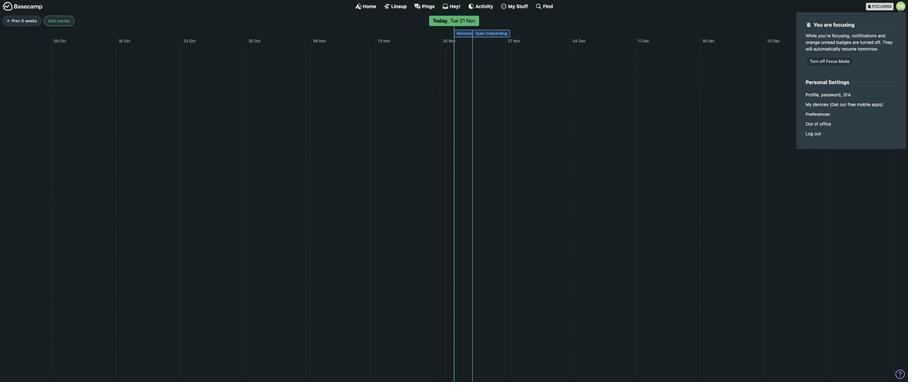 Task type: locate. For each thing, give the bounding box(es) containing it.
1 oct from the left
[[60, 39, 66, 43]]

out of office
[[806, 121, 832, 127]]

find button
[[536, 3, 554, 9]]

0 horizontal spatial the
[[475, 31, 481, 36]]

my devices (get our free mobile apps)
[[806, 102, 884, 107]]

←
[[7, 18, 11, 23]]

oct for 09 oct
[[60, 39, 66, 43]]

team onboarding link
[[473, 30, 511, 37]]

← prev 6 weeks
[[7, 18, 37, 23]]

1 horizontal spatial are
[[853, 40, 860, 45]]

1 dec from the left
[[579, 39, 586, 43]]

office
[[820, 121, 832, 127]]

out
[[815, 131, 822, 136]]

prev
[[12, 18, 20, 23]]

turned
[[861, 40, 874, 45]]

devices
[[814, 102, 829, 107]]

will
[[806, 46, 813, 52]]

my for my stuff
[[509, 3, 516, 9]]

welcome the deer to the carnival link
[[455, 30, 517, 37]]

apps)
[[873, 102, 884, 107]]

are turned off. they will automatically resume tomorrow.
[[806, 40, 894, 52]]

home
[[363, 3, 377, 9]]

09
[[54, 39, 59, 43]]

welcome the deer to the carnival
[[457, 31, 517, 36]]

11 dec
[[638, 39, 650, 43]]

nov for 13 nov
[[384, 39, 391, 43]]

1 horizontal spatial the
[[496, 31, 502, 36]]

add marker
[[48, 18, 70, 23]]

18 dec
[[703, 39, 715, 43]]

while
[[806, 33, 818, 38]]

dec for 11 dec
[[643, 39, 650, 43]]

my left stuff
[[509, 3, 516, 9]]

09 oct
[[54, 39, 66, 43]]

my inside my stuff popup button
[[509, 3, 516, 9]]

mobile
[[858, 102, 871, 107]]

off.
[[876, 40, 882, 45]]

dec for 18 dec
[[708, 39, 715, 43]]

04
[[573, 39, 578, 43]]

oct
[[60, 39, 66, 43], [124, 39, 130, 43], [189, 39, 196, 43], [254, 39, 261, 43]]

oct for 23 oct
[[189, 39, 196, 43]]

2 dec from the left
[[643, 39, 650, 43]]

turn
[[811, 59, 819, 64]]

oct right 30
[[254, 39, 261, 43]]

13 nov
[[378, 39, 391, 43]]

the left 'deer'
[[475, 31, 481, 36]]

4 nov from the left
[[514, 39, 521, 43]]

04 dec
[[573, 39, 586, 43]]

settings
[[829, 79, 850, 85]]

log
[[806, 131, 814, 136]]

are
[[825, 22, 833, 28], [853, 40, 860, 45]]

home link
[[355, 3, 377, 9]]

profile,
[[806, 92, 821, 97]]

unread
[[822, 40, 836, 45]]

1 vertical spatial my
[[806, 102, 813, 107]]

are right you
[[825, 22, 833, 28]]

add
[[48, 18, 56, 23]]

06
[[314, 39, 318, 43]]

lineup
[[392, 3, 407, 9]]

16
[[119, 39, 123, 43]]

dec
[[579, 39, 586, 43], [643, 39, 650, 43], [708, 39, 715, 43], [774, 39, 781, 43]]

team onboarding
[[476, 31, 508, 36]]

focusing button
[[867, 0, 909, 12]]

lineup link
[[384, 3, 407, 9]]

1 nov from the left
[[319, 39, 326, 43]]

nov for 27 nov
[[514, 39, 521, 43]]

are inside are turned off. they will automatically resume tomorrow.
[[853, 40, 860, 45]]

4 dec from the left
[[774, 39, 781, 43]]

16 oct
[[119, 39, 130, 43]]

hey!
[[450, 3, 461, 9]]

oct right 09 at top
[[60, 39, 66, 43]]

0 horizontal spatial my
[[509, 3, 516, 9]]

badges
[[837, 40, 852, 45]]

mode
[[840, 59, 850, 64]]

nov right 06
[[319, 39, 326, 43]]

nov right '27'
[[514, 39, 521, 43]]

profile, password, 2fa
[[806, 92, 852, 97]]

you
[[814, 22, 824, 28]]

2 the from the left
[[496, 31, 502, 36]]

dec right 04
[[579, 39, 586, 43]]

nov right 20
[[449, 39, 456, 43]]

out of office link
[[803, 119, 901, 129]]

3 oct from the left
[[189, 39, 196, 43]]

my down profile,
[[806, 102, 813, 107]]

nov right 13
[[384, 39, 391, 43]]

main element
[[0, 0, 909, 149]]

1 horizontal spatial my
[[806, 102, 813, 107]]

0 horizontal spatial are
[[825, 22, 833, 28]]

dec right the 18
[[708, 39, 715, 43]]

18
[[703, 39, 707, 43]]

profile, password, 2fa link
[[803, 90, 901, 100]]

log out
[[806, 131, 822, 136]]

30
[[249, 39, 253, 43]]

3 nov from the left
[[449, 39, 456, 43]]

resume
[[842, 46, 857, 52]]

password,
[[822, 92, 843, 97]]

the right to
[[496, 31, 502, 36]]

2 nov from the left
[[384, 39, 391, 43]]

oct right 16
[[124, 39, 130, 43]]

dec right 25 at the top of page
[[774, 39, 781, 43]]

2 oct from the left
[[124, 39, 130, 43]]

are up the resume
[[853, 40, 860, 45]]

3 dec from the left
[[708, 39, 715, 43]]

oct right 23
[[189, 39, 196, 43]]

13
[[378, 39, 383, 43]]

orange
[[806, 40, 821, 45]]

oct for 30 oct
[[254, 39, 261, 43]]

1 vertical spatial are
[[853, 40, 860, 45]]

4 oct from the left
[[254, 39, 261, 43]]

the
[[475, 31, 481, 36], [496, 31, 502, 36]]

tomorrow.
[[859, 46, 879, 52]]

free
[[849, 102, 857, 107]]

turn off focus mode
[[811, 59, 850, 64]]

activity
[[476, 3, 494, 9]]

while you're focusing, notifications
[[806, 33, 879, 38]]

personal settings
[[806, 79, 850, 85]]

dec right 11 at the top
[[643, 39, 650, 43]]

0 vertical spatial are
[[825, 22, 833, 28]]

0 vertical spatial my
[[509, 3, 516, 9]]



Task type: vqa. For each thing, say whether or not it's contained in the screenshot.
Weeks
yes



Task type: describe. For each thing, give the bounding box(es) containing it.
carnival
[[503, 31, 517, 36]]

off
[[821, 59, 826, 64]]

oct for 16 oct
[[124, 39, 130, 43]]

pings
[[422, 3, 435, 9]]

deer
[[482, 31, 490, 36]]

marker
[[57, 18, 70, 23]]

out
[[806, 121, 814, 127]]

of
[[815, 121, 819, 127]]

nov for 20 nov
[[449, 39, 456, 43]]

my for my devices (get our free mobile apps)
[[806, 102, 813, 107]]

focusing
[[834, 22, 856, 28]]

you're
[[819, 33, 832, 38]]

preferences link
[[803, 109, 901, 119]]

onboarding
[[486, 31, 508, 36]]

stuff
[[517, 3, 528, 9]]

welcome
[[457, 31, 474, 36]]

and orange unread badges
[[806, 33, 886, 45]]

dec for 25 dec
[[774, 39, 781, 43]]

activity link
[[468, 3, 494, 9]]

weeks
[[25, 18, 37, 23]]

you are focusing
[[814, 22, 856, 28]]

focus
[[827, 59, 838, 64]]

25
[[768, 39, 773, 43]]

06 nov
[[314, 39, 326, 43]]

add marker link
[[44, 16, 75, 26]]

23 oct
[[184, 39, 196, 43]]

they
[[883, 40, 894, 45]]

find
[[544, 3, 554, 9]]

switch accounts image
[[3, 2, 43, 11]]

tim burton image
[[897, 2, 906, 11]]

6
[[21, 18, 24, 23]]

30 oct
[[249, 39, 261, 43]]

my stuff
[[509, 3, 528, 9]]

27 nov
[[508, 39, 521, 43]]

dec for 04 dec
[[579, 39, 586, 43]]

2fa
[[844, 92, 852, 97]]

nov for 06 nov
[[319, 39, 326, 43]]

preferences
[[806, 112, 831, 117]]

personal
[[806, 79, 828, 85]]

team
[[476, 31, 485, 36]]

20 nov
[[443, 39, 456, 43]]

automatically
[[814, 46, 841, 52]]

turn off focus mode button
[[806, 57, 855, 67]]

25 dec
[[768, 39, 781, 43]]

01 jan 2024
[[833, 39, 844, 48]]

my stuff button
[[501, 3, 528, 9]]

jan
[[838, 39, 844, 43]]

focusing,
[[833, 33, 851, 38]]

notifications
[[853, 33, 878, 38]]

01
[[833, 39, 837, 43]]

20
[[443, 39, 448, 43]]

and
[[879, 33, 886, 38]]

(get
[[831, 102, 840, 107]]

11
[[638, 39, 642, 43]]

log out link
[[803, 129, 901, 139]]

1 the from the left
[[475, 31, 481, 36]]

today
[[433, 18, 448, 23]]

to
[[491, 31, 495, 36]]

27
[[508, 39, 513, 43]]



